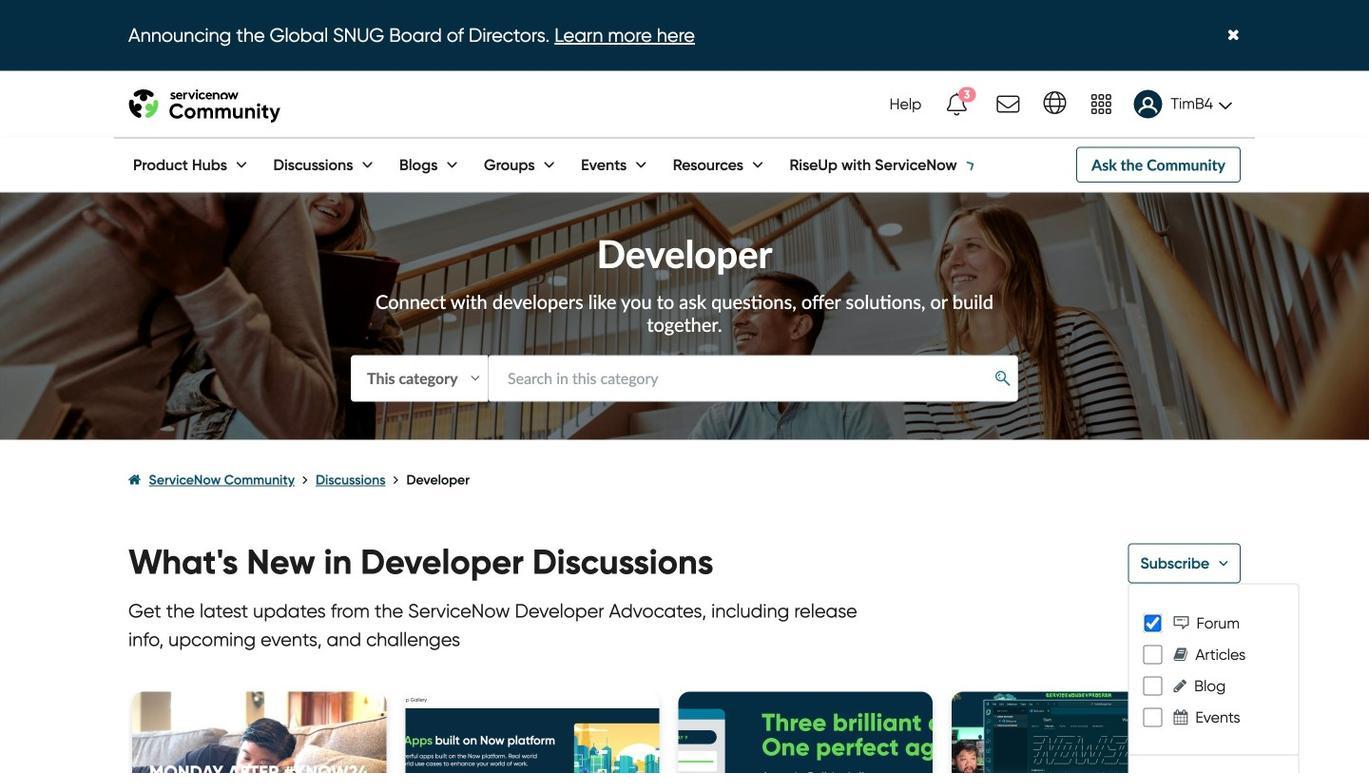 Task type: locate. For each thing, give the bounding box(es) containing it.
it's the monday after knowledge, don't wait too long to do some of these things that will keep the conversations going. image
[[132, 692, 386, 773]]

language selector image
[[1044, 91, 1067, 114]]

None checkbox
[[1144, 677, 1163, 696], [1144, 708, 1163, 727], [1144, 677, 1163, 696], [1144, 708, 1163, 727]]

menu
[[1129, 584, 1300, 773]]

None checkbox
[[1144, 614, 1163, 633], [1144, 646, 1163, 665], [1144, 614, 1163, 633], [1144, 646, 1163, 665]]

menu bar
[[114, 138, 981, 191]]

Search text field
[[488, 355, 1019, 402]]

list
[[128, 454, 1241, 506]]



Task type: describe. For each thing, give the bounding box(es) containing it.
close image
[[1228, 27, 1240, 43]]

timb4 image
[[1134, 90, 1163, 118]]



Task type: vqa. For each thing, say whether or not it's contained in the screenshot.
checkbox
yes



